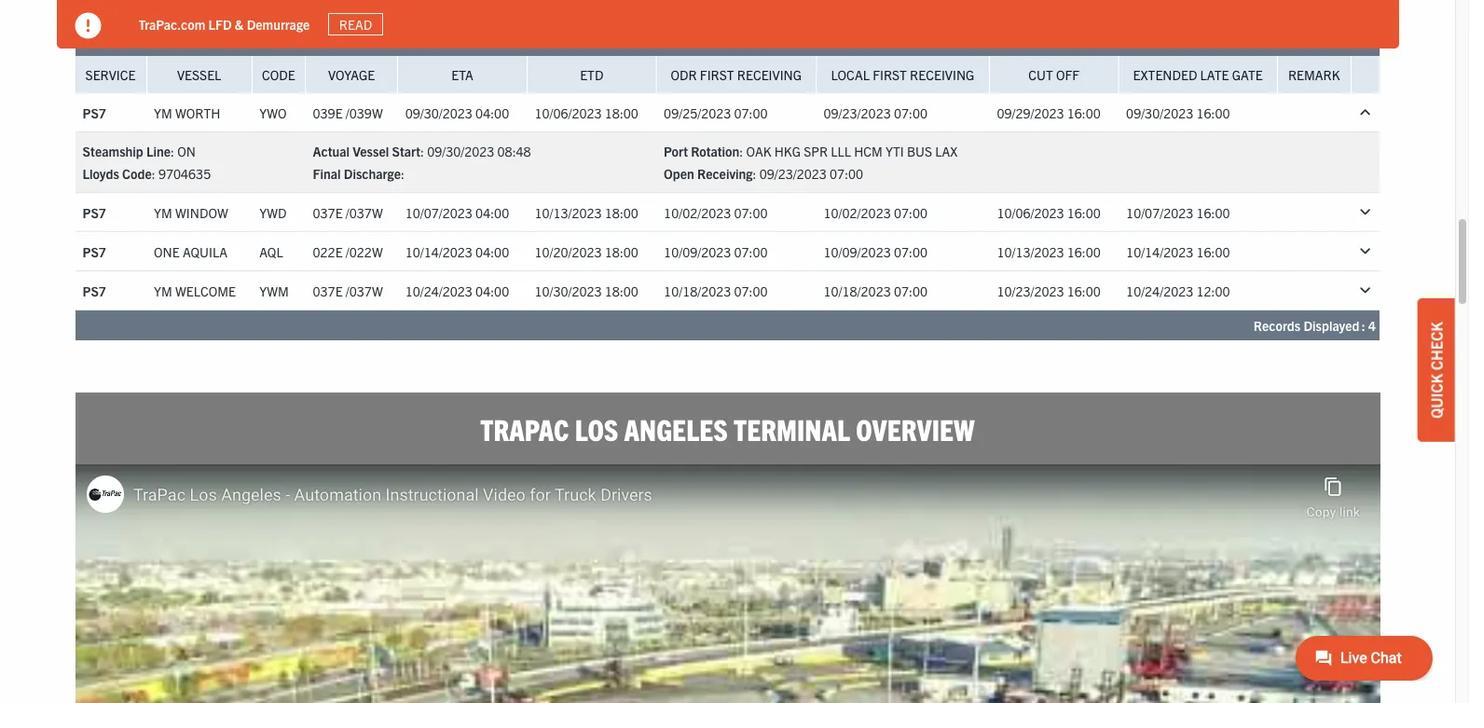 Task type: locate. For each thing, give the bounding box(es) containing it.
037e    /037w up the 022e    /022w
[[313, 204, 383, 221]]

10/13/2023 up 10/23/2023
[[997, 243, 1065, 260]]

2 10/07/2023 from the left
[[1127, 204, 1194, 221]]

0 vertical spatial 10/06/2023
[[535, 104, 602, 121]]

trapac los angeles terminal overview
[[481, 411, 975, 447]]

10/13/2023
[[535, 204, 602, 221], [997, 243, 1065, 260]]

actual
[[313, 143, 350, 160]]

1 vertical spatial ym
[[154, 204, 172, 221]]

0 horizontal spatial 10/13/2023
[[535, 204, 602, 221]]

037e    /037w for 10/24/2023 04:00
[[313, 282, 383, 299]]

extended
[[1134, 66, 1198, 83]]

code down line
[[122, 165, 152, 182]]

10/14/2023 up 10/24/2023 12:00
[[1127, 243, 1194, 260]]

0 horizontal spatial 10/24/2023
[[405, 282, 473, 299]]

etd
[[580, 66, 604, 83]]

09/23/2023 inside port rotation : oak hkg spr lll hcm yti bus lax open receiving : 09/23/2023 07:00
[[760, 165, 827, 182]]

1 horizontal spatial 10/09/2023 07:00
[[824, 243, 928, 260]]

ym left worth
[[154, 104, 172, 121]]

10/18/2023 07:00
[[664, 282, 768, 299], [824, 282, 928, 299]]

ym down "one"
[[154, 282, 172, 299]]

1 first from the left
[[700, 66, 735, 83]]

ywd
[[259, 204, 287, 221]]

04:00 down 10/14/2023 04:00 on the top
[[476, 282, 509, 299]]

10/14/2023 up 10/24/2023 04:00
[[405, 243, 473, 260]]

04:00 down 10/07/2023 04:00
[[476, 243, 509, 260]]

10/13/2023 for 10/13/2023 18:00
[[535, 204, 602, 221]]

16:00 up '10/14/2023 16:00'
[[1197, 204, 1231, 221]]

voyage
[[328, 66, 375, 83]]

16:00 for 10/06/2023 16:00
[[1068, 204, 1101, 221]]

07:00 inside port rotation : oak hkg spr lll hcm yti bus lax open receiving : 09/23/2023 07:00
[[830, 165, 864, 182]]

1 horizontal spatial 10/02/2023 07:00
[[824, 204, 928, 221]]

port rotation : oak hkg spr lll hcm yti bus lax open receiving : 09/23/2023 07:00
[[664, 143, 958, 182]]

1 10/07/2023 from the left
[[405, 204, 473, 221]]

1 04:00 from the top
[[476, 104, 509, 121]]

16:00 for 09/29/2023 16:00
[[1068, 104, 1101, 121]]

vessel
[[177, 66, 221, 83], [353, 143, 389, 160]]

0 vertical spatial ym
[[154, 104, 172, 121]]

1 horizontal spatial 10/09/2023
[[824, 243, 891, 260]]

1 10/18/2023 07:00 from the left
[[664, 282, 768, 299]]

09/23/2023 07:00
[[824, 104, 928, 121]]

:
[[171, 143, 174, 160], [421, 143, 424, 160], [740, 143, 744, 160], [152, 165, 155, 182], [401, 165, 405, 182], [753, 165, 757, 182], [1362, 317, 1366, 334]]

10/07/2023 for 10/07/2023 16:00
[[1127, 204, 1194, 221]]

bus
[[907, 143, 933, 160]]

/037w up /022w in the left top of the page
[[346, 204, 383, 221]]

10/02/2023 07:00 down open
[[664, 204, 768, 221]]

037e for ywm
[[313, 282, 343, 299]]

1 horizontal spatial 10/07/2023
[[1127, 204, 1194, 221]]

trapac
[[481, 411, 569, 447]]

trapac.com
[[138, 15, 205, 32]]

16:00 for 10/23/2023 16:00
[[1068, 282, 1101, 299]]

039e
[[313, 104, 343, 121]]

18:00 down 10/20/2023 18:00
[[605, 282, 639, 299]]

ym for ym window
[[154, 204, 172, 221]]

2 04:00 from the top
[[476, 204, 509, 221]]

16:00 up 12:00
[[1197, 243, 1231, 260]]

10/14/2023
[[405, 243, 473, 260], [1127, 243, 1194, 260]]

records
[[1254, 317, 1301, 334]]

ym left window at the top of page
[[154, 204, 172, 221]]

10/13/2023 16:00
[[997, 243, 1101, 260]]

receiving for local first receiving
[[910, 66, 975, 83]]

3 18:00 from the top
[[605, 243, 639, 260]]

1 037e    /037w from the top
[[313, 204, 383, 221]]

ywm
[[259, 282, 289, 299]]

09/29/2023
[[997, 104, 1065, 121]]

1 horizontal spatial code
[[262, 66, 295, 83]]

2 /037w from the top
[[346, 282, 383, 299]]

1 horizontal spatial first
[[873, 66, 907, 83]]

09/23/2023 down local
[[824, 104, 891, 121]]

1 vertical spatial 10/13/2023
[[997, 243, 1065, 260]]

2 ym from the top
[[154, 204, 172, 221]]

10/07/2023 up 10/14/2023 04:00 on the top
[[405, 204, 473, 221]]

10/07/2023
[[405, 204, 473, 221], [1127, 204, 1194, 221]]

04:00 for 10/07/2023 04:00
[[476, 204, 509, 221]]

demurrage
[[247, 15, 310, 32]]

receiving down to
[[738, 66, 802, 83]]

09/30/2023 down "extended"
[[1127, 104, 1194, 121]]

09/30/2023 down 09/30/2023 04:00
[[427, 143, 495, 160]]

037e
[[313, 204, 343, 221], [313, 282, 343, 299]]

10/20/2023
[[535, 243, 602, 260]]

16:00
[[1068, 104, 1101, 121], [1197, 104, 1231, 121], [1068, 204, 1101, 221], [1197, 204, 1231, 221], [1068, 243, 1101, 260], [1197, 243, 1231, 260], [1068, 282, 1101, 299]]

receiving down rotation
[[698, 165, 753, 182]]

0 vertical spatial 037e
[[313, 204, 343, 221]]

16:00 for 10/14/2023 16:00
[[1197, 243, 1231, 260]]

1 10/14/2023 from the left
[[405, 243, 473, 260]]

0 horizontal spatial 10/02/2023
[[664, 204, 731, 221]]

ym welcome
[[154, 282, 236, 299]]

2 10/18/2023 07:00 from the left
[[824, 282, 928, 299]]

1 18:00 from the top
[[605, 104, 639, 121]]

ps7 for ym welcome
[[83, 282, 106, 299]]

: down line
[[152, 165, 155, 182]]

1 vertical spatial code
[[122, 165, 152, 182]]

16:00 down late at the right
[[1197, 104, 1231, 121]]

open
[[664, 165, 695, 182]]

1 ym from the top
[[154, 104, 172, 121]]

0 vertical spatial code
[[262, 66, 295, 83]]

0 horizontal spatial 10/18/2023
[[664, 282, 731, 299]]

037e down final
[[313, 204, 343, 221]]

actual vessel start : 09/30/2023 08:48 final discharge :
[[313, 143, 531, 182]]

10/14/2023 for 10/14/2023 04:00
[[405, 243, 473, 260]]

ym window
[[154, 204, 228, 221]]

9704635
[[158, 165, 211, 182]]

0 vertical spatial /037w
[[346, 204, 383, 221]]

10/14/2023 16:00
[[1127, 243, 1231, 260]]

16:00 up 10/13/2023 16:00
[[1068, 204, 1101, 221]]

10/13/2023 for 10/13/2023 16:00
[[997, 243, 1065, 260]]

/037w down /022w in the left top of the page
[[346, 282, 383, 299]]

1 037e from the top
[[313, 204, 343, 221]]

10/09/2023
[[664, 243, 731, 260], [824, 243, 891, 260]]

vessel inside actual vessel start : 09/30/2023 08:48 final discharge :
[[353, 143, 389, 160]]

lfd
[[208, 15, 232, 32]]

first right odr on the top left of the page
[[700, 66, 735, 83]]

09/23/2023 down hkg
[[760, 165, 827, 182]]

10/06/2023 down etd
[[535, 104, 602, 121]]

yti
[[886, 143, 904, 160]]

lax
[[936, 143, 958, 160]]

vessel up worth
[[177, 66, 221, 83]]

09/30/2023 down eta
[[405, 104, 473, 121]]

07:00
[[734, 104, 768, 121], [894, 104, 928, 121], [830, 165, 864, 182], [734, 204, 768, 221], [894, 204, 928, 221], [734, 243, 768, 260], [894, 243, 928, 260], [734, 282, 768, 299], [894, 282, 928, 299]]

16:00 down off
[[1068, 104, 1101, 121]]

: down 09/30/2023 04:00
[[421, 143, 424, 160]]

receiving up lax
[[910, 66, 975, 83]]

3 ym from the top
[[154, 282, 172, 299]]

lll
[[831, 143, 851, 160]]

0 horizontal spatial 10/06/2023
[[535, 104, 602, 121]]

2 10/24/2023 from the left
[[1127, 282, 1194, 299]]

18:00
[[605, 104, 639, 121], [605, 204, 639, 221], [605, 243, 639, 260], [605, 282, 639, 299]]

first right local
[[873, 66, 907, 83]]

aquila
[[183, 243, 228, 260]]

10/24/2023 down '10/14/2023 16:00'
[[1127, 282, 1194, 299]]

18:00 for 10/20/2023 18:00
[[605, 243, 639, 260]]

receiving inside port rotation : oak hkg spr lll hcm yti bus lax open receiving : 09/23/2023 07:00
[[698, 165, 753, 182]]

one aquila
[[154, 243, 228, 260]]

local first receiving
[[831, 66, 975, 83]]

1 horizontal spatial 10/13/2023
[[997, 243, 1065, 260]]

0 horizontal spatial 10/18/2023 07:00
[[664, 282, 768, 299]]

10/06/2023 up 10/13/2023 16:00
[[997, 204, 1065, 221]]

0 horizontal spatial vessel
[[177, 66, 221, 83]]

039e    /039w
[[313, 104, 383, 121]]

2 10/14/2023 from the left
[[1127, 243, 1194, 260]]

3 ps7 from the top
[[83, 243, 106, 260]]

2 037e    /037w from the top
[[313, 282, 383, 299]]

10/07/2023 up '10/14/2023 16:00'
[[1127, 204, 1194, 221]]

1 vertical spatial 10/06/2023
[[997, 204, 1065, 221]]

1 10/02/2023 07:00 from the left
[[664, 204, 768, 221]]

18:00 down '10/13/2023 18:00'
[[605, 243, 639, 260]]

10/13/2023 up 10/20/2023
[[535, 204, 602, 221]]

4 18:00 from the top
[[605, 282, 639, 299]]

2 10/02/2023 from the left
[[824, 204, 891, 221]]

steamship
[[83, 143, 143, 160]]

1 horizontal spatial 10/18/2023
[[824, 282, 891, 299]]

1 ps7 from the top
[[83, 104, 106, 121]]

1 horizontal spatial 10/24/2023
[[1127, 282, 1194, 299]]

4 ps7 from the top
[[83, 282, 106, 299]]

1 vertical spatial 037e    /037w
[[313, 282, 383, 299]]

1 horizontal spatial 10/06/2023
[[997, 204, 1065, 221]]

1 horizontal spatial 10/02/2023
[[824, 204, 891, 221]]

worth
[[175, 104, 221, 121]]

09/30/2023 for 09/30/2023 04:00
[[405, 104, 473, 121]]

0 horizontal spatial 10/14/2023
[[405, 243, 473, 260]]

1 vertical spatial 037e
[[313, 282, 343, 299]]

037e    /037w down the 022e    /022w
[[313, 282, 383, 299]]

10/02/2023 down open
[[664, 204, 731, 221]]

1 horizontal spatial 10/18/2023 07:00
[[824, 282, 928, 299]]

10/07/2023 for 10/07/2023 04:00
[[405, 204, 473, 221]]

records displayed : 4
[[1254, 317, 1377, 334]]

0 vertical spatial 10/13/2023
[[535, 204, 602, 221]]

2 ps7 from the top
[[83, 204, 106, 221]]

&
[[235, 15, 244, 32]]

gate
[[1233, 66, 1264, 83]]

service
[[85, 66, 136, 83]]

window
[[175, 204, 228, 221]]

first
[[700, 66, 735, 83], [873, 66, 907, 83]]

2 vertical spatial ym
[[154, 282, 172, 299]]

2 18:00 from the top
[[605, 204, 639, 221]]

vessel up discharge
[[353, 143, 389, 160]]

1 vertical spatial /037w
[[346, 282, 383, 299]]

18:00 down date
[[605, 104, 639, 121]]

16:00 up 10/23/2023 16:00
[[1068, 243, 1101, 260]]

04:00 for 09/30/2023 04:00
[[476, 104, 509, 121]]

04:00 up 10/14/2023 04:00 on the top
[[476, 204, 509, 221]]

displayed
[[1304, 317, 1360, 334]]

range:
[[645, 29, 685, 46]]

10/02/2023 07:00
[[664, 204, 768, 221], [824, 204, 928, 221]]

037e    /037w
[[313, 204, 383, 221], [313, 282, 383, 299]]

eta
[[452, 66, 474, 83]]

1 vertical spatial 09/23/2023
[[760, 165, 827, 182]]

1 vertical spatial vessel
[[353, 143, 389, 160]]

09/29/2023 16:00
[[997, 104, 1101, 121]]

1 horizontal spatial 10/14/2023
[[1127, 243, 1194, 260]]

18:00 up 10/20/2023 18:00
[[605, 204, 639, 221]]

code inside steamship line : on lloyds code : 9704635
[[122, 165, 152, 182]]

0 horizontal spatial 10/09/2023 07:00
[[664, 243, 768, 260]]

10/18/2023
[[664, 282, 731, 299], [824, 282, 891, 299]]

code up ywo
[[262, 66, 295, 83]]

0 horizontal spatial first
[[700, 66, 735, 83]]

10/24/2023 down 10/14/2023 04:00 on the top
[[405, 282, 473, 299]]

1 horizontal spatial vessel
[[353, 143, 389, 160]]

1 /037w from the top
[[346, 204, 383, 221]]

ym for ym welcome
[[154, 282, 172, 299]]

10/02/2023
[[664, 204, 731, 221], [824, 204, 891, 221]]

10/24/2023
[[405, 282, 473, 299], [1127, 282, 1194, 299]]

/037w for 10/24/2023 04:00
[[346, 282, 383, 299]]

code
[[262, 66, 295, 83], [122, 165, 152, 182]]

16:00 down 10/13/2023 16:00
[[1068, 282, 1101, 299]]

0 horizontal spatial 10/09/2023
[[664, 243, 731, 260]]

1 10/09/2023 from the left
[[664, 243, 731, 260]]

4 04:00 from the top
[[476, 282, 509, 299]]

ps7 for ym worth
[[83, 104, 106, 121]]

04:00 up "08:48"
[[476, 104, 509, 121]]

2 037e from the top
[[313, 282, 343, 299]]

0 horizontal spatial 10/07/2023
[[405, 204, 473, 221]]

10/14/2023 for 10/14/2023 16:00
[[1127, 243, 1194, 260]]

10/02/2023 07:00 down hcm
[[824, 204, 928, 221]]

10/02/2023 down hcm
[[824, 204, 891, 221]]

0 vertical spatial 037e    /037w
[[313, 204, 383, 221]]

037e down 022e
[[313, 282, 343, 299]]

1 10/24/2023 from the left
[[405, 282, 473, 299]]

3 04:00 from the top
[[476, 243, 509, 260]]

09/30/2023 16:00
[[1127, 104, 1231, 121]]

09/30/2023 for 09/30/2023 16:00
[[1127, 104, 1194, 121]]

18:00 for 10/13/2023 18:00
[[605, 204, 639, 221]]

0 horizontal spatial 10/02/2023 07:00
[[664, 204, 768, 221]]

0 horizontal spatial code
[[122, 165, 152, 182]]

2 first from the left
[[873, 66, 907, 83]]



Task type: vqa. For each thing, say whether or not it's contained in the screenshot.
cookies
no



Task type: describe. For each thing, give the bounding box(es) containing it.
port
[[664, 143, 688, 160]]

1 10/18/2023 from the left
[[664, 282, 731, 299]]

04:00 for 10/24/2023 04:00
[[476, 282, 509, 299]]

first for local
[[873, 66, 907, 83]]

10/24/2023 04:00
[[405, 282, 509, 299]]

cut
[[1029, 66, 1054, 83]]

ym worth
[[154, 104, 221, 121]]

angeles
[[624, 411, 728, 447]]

10/24/2023 12:00
[[1127, 282, 1231, 299]]

ps7 for one aquila
[[83, 243, 106, 260]]

solid image
[[75, 13, 101, 39]]

: left on
[[171, 143, 174, 160]]

0 vertical spatial vessel
[[177, 66, 221, 83]]

10/23/2023
[[997, 282, 1065, 299]]

ym for ym worth
[[154, 104, 172, 121]]

receiving for odr first receiving
[[738, 66, 802, 83]]

read link
[[329, 13, 383, 36]]

10/30/2023
[[535, 282, 602, 299]]

hcm
[[854, 143, 883, 160]]

09/30/2023 04:00
[[405, 104, 509, 121]]

: left 4
[[1362, 317, 1366, 334]]

2 10/09/2023 from the left
[[824, 243, 891, 260]]

/037w for 10/07/2023 04:00
[[346, 204, 383, 221]]

16:00 for 10/07/2023 16:00
[[1197, 204, 1231, 221]]

: down oak at the top right of page
[[753, 165, 757, 182]]

10/20/2023 18:00
[[535, 243, 639, 260]]

date
[[615, 29, 642, 46]]

04:00 for 10/14/2023 04:00
[[476, 243, 509, 260]]

1 10/09/2023 07:00 from the left
[[664, 243, 768, 260]]

16:00 for 09/30/2023 16:00
[[1197, 104, 1231, 121]]

10/13/2023 18:00
[[535, 204, 639, 221]]

18:00 for 10/06/2023 18:00
[[605, 104, 639, 121]]

10/06/2023 18:00
[[535, 104, 639, 121]]

first for odr
[[700, 66, 735, 83]]

aql
[[259, 243, 283, 260]]

10/06/2023 16:00
[[997, 204, 1101, 221]]

022e    /022w
[[313, 243, 383, 260]]

/039w
[[346, 104, 383, 121]]

09/25/2023 07:00
[[664, 104, 768, 121]]

oak
[[747, 143, 772, 160]]

ps7 for ym window
[[83, 204, 106, 221]]

2 10/02/2023 07:00 from the left
[[824, 204, 928, 221]]

ywo
[[259, 104, 287, 121]]

10/23/2023 16:00
[[997, 282, 1101, 299]]

2 10/09/2023 07:00 from the left
[[824, 243, 928, 260]]

terminal
[[734, 411, 851, 447]]

one
[[154, 243, 180, 260]]

check
[[1428, 322, 1446, 370]]

: left oak at the top right of page
[[740, 143, 744, 160]]

10/03/2023
[[688, 29, 755, 46]]

late
[[1201, 66, 1230, 83]]

odr first receiving
[[671, 66, 802, 83]]

start
[[392, 143, 421, 160]]

cut off
[[1029, 66, 1080, 83]]

09/30/2023 inside actual vessel start : 09/30/2023 08:48 final discharge :
[[427, 143, 495, 160]]

trapac.com lfd & demurrage
[[138, 15, 310, 32]]

spr
[[804, 143, 828, 160]]

0 vertical spatial 09/23/2023
[[824, 104, 891, 121]]

12:00
[[1197, 282, 1231, 299]]

10/24/2023 for 10/24/2023 04:00
[[405, 282, 473, 299]]

remark
[[1289, 66, 1341, 83]]

022e
[[313, 243, 343, 260]]

2 10/18/2023 from the left
[[824, 282, 891, 299]]

welcome
[[175, 282, 236, 299]]

line
[[146, 143, 171, 160]]

to
[[758, 29, 770, 46]]

08:48
[[498, 143, 531, 160]]

: down start
[[401, 165, 405, 182]]

11/03/2023
[[773, 29, 840, 46]]

/022w
[[346, 243, 383, 260]]

steamship line : on lloyds code : 9704635
[[83, 143, 211, 182]]

discharge
[[344, 165, 401, 182]]

los
[[575, 411, 619, 447]]

lloyds
[[83, 165, 119, 182]]

1 10/02/2023 from the left
[[664, 204, 731, 221]]

09/25/2023
[[664, 104, 731, 121]]

read
[[339, 16, 372, 33]]

local
[[831, 66, 870, 83]]

rotation
[[691, 143, 740, 160]]

hkg
[[775, 143, 801, 160]]

18:00 for 10/30/2023 18:00
[[605, 282, 639, 299]]

quick check link
[[1419, 299, 1456, 442]]

037e    /037w for 10/07/2023 04:00
[[313, 204, 383, 221]]

date range: 10/03/2023 to 11/03/2023
[[615, 29, 840, 46]]

10/24/2023 for 10/24/2023 12:00
[[1127, 282, 1194, 299]]

037e for ywd
[[313, 204, 343, 221]]

10/14/2023 04:00
[[405, 243, 509, 260]]

4
[[1369, 317, 1377, 334]]

quick
[[1428, 374, 1446, 419]]

on
[[177, 143, 196, 160]]

16:00 for 10/13/2023 16:00
[[1068, 243, 1101, 260]]

10/06/2023 for 10/06/2023 18:00
[[535, 104, 602, 121]]

final
[[313, 165, 341, 182]]

10/07/2023 16:00
[[1127, 204, 1231, 221]]

10/30/2023 18:00
[[535, 282, 639, 299]]

extended late gate
[[1134, 66, 1264, 83]]

10/06/2023 for 10/06/2023 16:00
[[997, 204, 1065, 221]]

overview
[[856, 411, 975, 447]]

odr
[[671, 66, 697, 83]]



